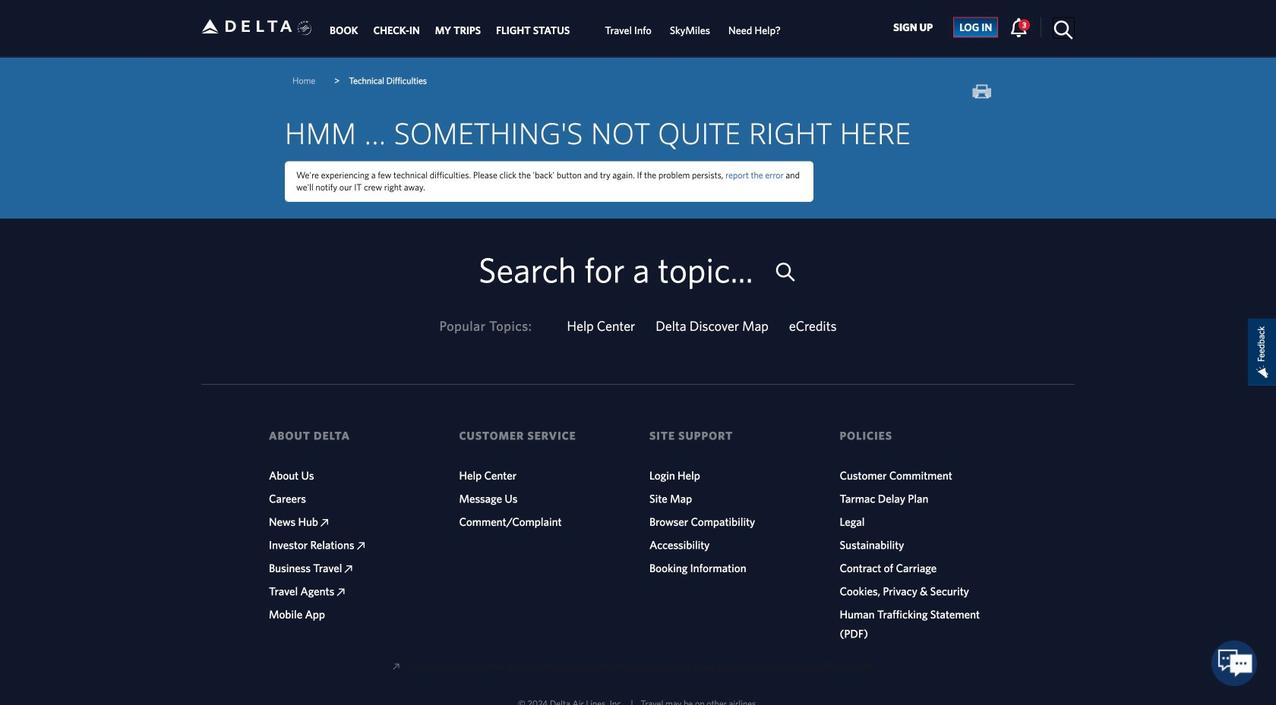 Task type: vqa. For each thing, say whether or not it's contained in the screenshot.
the bottommost This link opens another site in a new window that may not follow the same accessibility policies as Delta Air Lines. image
yes



Task type: describe. For each thing, give the bounding box(es) containing it.
skyteam image
[[297, 4, 312, 52]]

0 vertical spatial this link opens another site in a new window that may not follow the same accessibility policies as delta air lines. image
[[321, 520, 328, 527]]

external site image
[[393, 665, 400, 671]]

1 horizontal spatial this link opens another site in a new window that may not follow the same accessibility policies as delta air lines. image
[[357, 543, 365, 551]]

0 vertical spatial this link opens another site in a new window that may not follow the same accessibility policies as delta air lines. image
[[345, 566, 352, 574]]



Task type: locate. For each thing, give the bounding box(es) containing it.
1 vertical spatial this link opens another site in a new window that may not follow the same accessibility policies as delta air lines. image
[[337, 589, 345, 597]]

this link opens another site in a new window that may not follow the same accessibility policies as delta air lines. image
[[321, 520, 328, 527], [357, 543, 365, 551]]

main content
[[285, 110, 1033, 207]]

menu item
[[335, 71, 439, 92]]

0 horizontal spatial this link opens another site in a new window that may not follow the same accessibility policies as delta air lines. image
[[321, 520, 328, 527]]

tab list
[[322, 1, 790, 55]]

message us image
[[1212, 641, 1258, 687]]

1 vertical spatial this link opens another site in a new window that may not follow the same accessibility policies as delta air lines. image
[[357, 543, 365, 551]]

None image field
[[973, 85, 992, 99]]

delta air lines image
[[201, 3, 293, 50]]

this link opens another site in a new window that may not follow the same accessibility policies as delta air lines. image
[[345, 566, 352, 574], [337, 589, 345, 597]]

menu
[[285, 71, 439, 92]]



